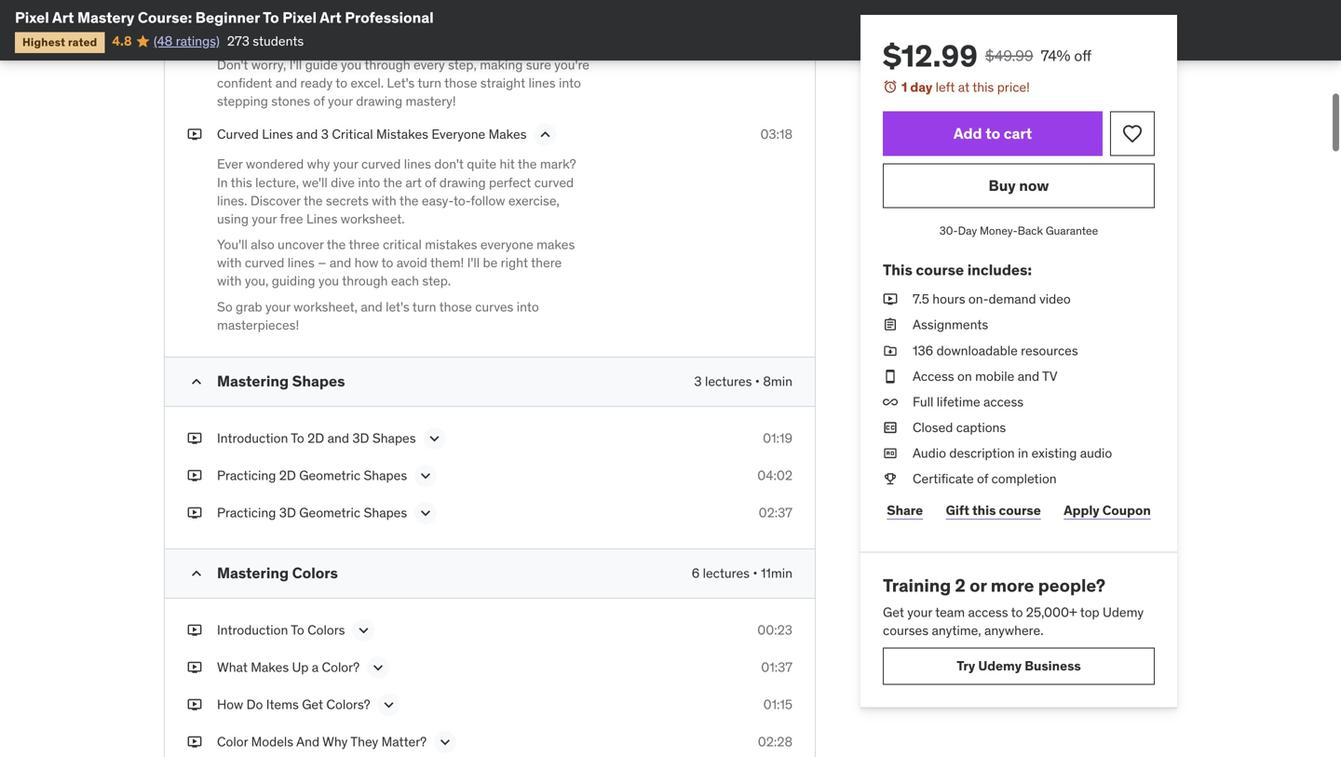 Task type: locate. For each thing, give the bounding box(es) containing it.
0 vertical spatial practicing
[[217, 467, 276, 484]]

04:02
[[758, 467, 793, 484]]

0 vertical spatial through
[[365, 56, 411, 73]]

pixel up highest
[[15, 8, 49, 27]]

business
[[1025, 658, 1081, 674]]

1 vertical spatial drawing
[[439, 174, 486, 191]]

grab
[[236, 298, 262, 315]]

hit
[[500, 156, 515, 173]]

show lecture description image for color models and why they matter?
[[436, 733, 455, 752]]

guiding
[[272, 273, 315, 289]]

colors up a
[[308, 622, 345, 639]]

small image left mastering colors
[[187, 565, 206, 583]]

introduction up what
[[217, 622, 288, 639]]

get inside training 2 or more people? get your team access to 25,000+ top udemy courses anytime, anywhere.
[[883, 604, 905, 621]]

geometric down practicing 2d geometric shapes
[[299, 505, 361, 521]]

and
[[276, 75, 297, 91], [296, 126, 318, 143], [330, 254, 351, 271], [361, 298, 383, 315], [1018, 368, 1040, 385], [328, 430, 349, 447]]

practicing for practicing 2d geometric shapes
[[217, 467, 276, 484]]

0 vertical spatial drawing
[[356, 93, 403, 110]]

curves
[[475, 298, 514, 315]]

2 vertical spatial of
[[977, 471, 989, 488]]

through inside don't worry, i'll guide you through every step, making sure you're confident and ready to excel. let's turn those straight lines into stepping stones of your drawing mastery!
[[365, 56, 411, 73]]

and left the let's
[[361, 298, 383, 315]]

• left 11min
[[753, 565, 758, 582]]

1 horizontal spatial makes
[[489, 126, 527, 143]]

1 vertical spatial 3
[[695, 373, 702, 390]]

art up highest rated
[[52, 8, 74, 27]]

3d up practicing 2d geometric shapes
[[352, 430, 369, 447]]

11min
[[761, 565, 793, 582]]

to up '273 students'
[[263, 8, 279, 27]]

to up up
[[291, 622, 304, 639]]

tv
[[1043, 368, 1058, 385]]

drawing
[[356, 93, 403, 110], [439, 174, 486, 191]]

your up the courses
[[908, 604, 933, 621]]

to right ready
[[336, 75, 348, 91]]

1 geometric from the top
[[299, 467, 361, 484]]

audio
[[913, 445, 947, 462]]

turn right the let's
[[413, 298, 436, 315]]

makes left up
[[251, 659, 289, 676]]

free
[[280, 211, 303, 227]]

7.5
[[913, 291, 930, 308]]

into right dive
[[358, 174, 380, 191]]

of down description
[[977, 471, 989, 488]]

access down mobile
[[984, 394, 1024, 410]]

1 horizontal spatial lines
[[404, 156, 431, 173]]

1 mastering from the top
[[217, 372, 289, 391]]

2 mastering from the top
[[217, 564, 289, 583]]

small image left the mastering shapes
[[187, 373, 206, 391]]

the right hit on the top of page
[[518, 156, 537, 173]]

and up stones on the top of the page
[[276, 75, 297, 91]]

turn down every
[[418, 75, 442, 91]]

2 vertical spatial lines
[[288, 254, 315, 271]]

2 vertical spatial to
[[291, 622, 304, 639]]

drawing up to-
[[439, 174, 486, 191]]

0 horizontal spatial makes
[[251, 659, 289, 676]]

1 vertical spatial this
[[231, 174, 252, 191]]

making
[[480, 56, 523, 73]]

•
[[755, 373, 760, 390], [753, 565, 758, 582]]

art up guide
[[320, 8, 342, 27]]

xsmall image for assignments
[[883, 316, 898, 334]]

colors down practicing 3d geometric shapes
[[292, 564, 338, 583]]

udemy right top
[[1103, 604, 1144, 621]]

mastering colors
[[217, 564, 338, 583]]

8min
[[763, 373, 793, 390]]

geometric down introduction to 2d and 3d shapes
[[299, 467, 361, 484]]

curved down the "also" at the top left
[[245, 254, 284, 271]]

with up the so
[[217, 273, 242, 289]]

downloadable
[[937, 342, 1018, 359]]

1 horizontal spatial drawing
[[439, 174, 486, 191]]

pixel up students
[[283, 8, 317, 27]]

the down art
[[400, 192, 419, 209]]

geometric for 3d
[[299, 505, 361, 521]]

0 horizontal spatial art
[[52, 8, 74, 27]]

of inside don't worry, i'll guide you through every step, making sure you're confident and ready to excel. let's turn those straight lines into stepping stones of your drawing mastery!
[[314, 93, 325, 110]]

practicing up practicing 3d geometric shapes
[[217, 467, 276, 484]]

lectures for colors
[[703, 565, 750, 582]]

shapes down introduction to 2d and 3d shapes
[[364, 467, 407, 484]]

to right how
[[382, 254, 393, 271]]

those down step,
[[445, 75, 477, 91]]

0 vertical spatial course
[[916, 260, 964, 279]]

1 horizontal spatial pixel
[[283, 8, 317, 27]]

0 vertical spatial •
[[755, 373, 760, 390]]

to for colors
[[291, 622, 304, 639]]

2 vertical spatial show lecture description image
[[436, 733, 455, 752]]

1 vertical spatial lines
[[306, 211, 338, 227]]

0 vertical spatial to
[[263, 8, 279, 27]]

3d down practicing 2d geometric shapes
[[279, 505, 296, 521]]

136 downloadable resources
[[913, 342, 1079, 359]]

0 horizontal spatial pixel
[[15, 8, 49, 27]]

1 vertical spatial practicing
[[217, 505, 276, 521]]

avoid
[[397, 254, 428, 271]]

colors
[[292, 564, 338, 583], [308, 622, 345, 639]]

74%
[[1041, 46, 1071, 65]]

small image for mastering shapes
[[187, 373, 206, 391]]

those down step.
[[439, 298, 472, 315]]

highest
[[22, 35, 65, 49]]

0 vertical spatial geometric
[[299, 467, 361, 484]]

of right art
[[425, 174, 436, 191]]

1 horizontal spatial of
[[425, 174, 436, 191]]

xsmall image for certificate of completion
[[883, 470, 898, 489]]

wondered
[[246, 156, 304, 173]]

your
[[328, 93, 353, 110], [333, 156, 358, 173], [252, 211, 277, 227], [265, 298, 291, 315], [908, 604, 933, 621]]

your down ready
[[328, 93, 353, 110]]

1 vertical spatial course
[[999, 502, 1041, 519]]

curved
[[361, 156, 401, 173], [535, 174, 574, 191], [245, 254, 284, 271]]

0 vertical spatial turn
[[418, 75, 442, 91]]

02:28
[[758, 734, 793, 750]]

the left 'three'
[[327, 236, 346, 253]]

1 horizontal spatial into
[[517, 298, 539, 315]]

your down discover at the left of the page
[[252, 211, 277, 227]]

i'll left be
[[467, 254, 480, 271]]

i'll inside ever wondered why your curved lines don't quite hit the mark? in this lecture, we'll dive into the art of drawing perfect curved lines. discover the secrets with the easy-to-follow exercise, using your free lines worksheet. you'll also uncover the three critical mistakes everyone makes with curved lines – and how to avoid them! i'll be right there with you, guiding you through each step. so grab your worksheet, and let's turn those curves into masterpieces!
[[467, 254, 480, 271]]

people?
[[1039, 574, 1106, 597]]

0 vertical spatial udemy
[[1103, 604, 1144, 621]]

through down how
[[342, 273, 388, 289]]

1 vertical spatial lines
[[404, 156, 431, 173]]

discover
[[250, 192, 301, 209]]

1 practicing from the top
[[217, 467, 276, 484]]

gift
[[946, 502, 970, 519]]

0 vertical spatial i'll
[[289, 56, 302, 73]]

1 horizontal spatial udemy
[[1103, 604, 1144, 621]]

makes up hit on the top of page
[[489, 126, 527, 143]]

1 horizontal spatial 3
[[695, 373, 702, 390]]

to left cart
[[986, 124, 1001, 143]]

wishlist image
[[1122, 123, 1144, 145]]

your up masterpieces!
[[265, 298, 291, 315]]

1 horizontal spatial course
[[999, 502, 1041, 519]]

0 horizontal spatial into
[[358, 174, 380, 191]]

rated
[[68, 35, 97, 49]]

01:37
[[761, 659, 793, 676]]

up
[[292, 659, 309, 676]]

0 horizontal spatial you
[[319, 273, 339, 289]]

be
[[483, 254, 498, 271]]

0 vertical spatial of
[[314, 93, 325, 110]]

with down you'll
[[217, 254, 242, 271]]

lines up art
[[404, 156, 431, 173]]

lines right the free
[[306, 211, 338, 227]]

0 horizontal spatial curved
[[245, 254, 284, 271]]

0 vertical spatial lectures
[[705, 373, 752, 390]]

udemy right 'try'
[[979, 658, 1022, 674]]

• left '8min'
[[755, 373, 760, 390]]

xsmall image
[[187, 125, 202, 144], [883, 342, 898, 360], [883, 393, 898, 411], [883, 419, 898, 437], [187, 430, 202, 448], [187, 504, 202, 522], [187, 621, 202, 640], [187, 696, 202, 714], [187, 733, 202, 752]]

0 vertical spatial into
[[559, 75, 581, 91]]

1 vertical spatial those
[[439, 298, 472, 315]]

lines down the sure
[[529, 75, 556, 91]]

hide lecture description image
[[536, 125, 555, 144]]

into right curves
[[517, 298, 539, 315]]

1 vertical spatial get
[[302, 696, 323, 713]]

0 horizontal spatial lines
[[262, 126, 293, 143]]

1 horizontal spatial get
[[883, 604, 905, 621]]

xsmall image
[[883, 290, 898, 309], [883, 316, 898, 334], [883, 367, 898, 386], [883, 445, 898, 463], [187, 467, 202, 485], [883, 470, 898, 489], [187, 659, 202, 677]]

mastering up introduction to colors
[[217, 564, 289, 583]]

1 vertical spatial with
[[217, 254, 242, 271]]

1 pixel from the left
[[15, 8, 49, 27]]

1 vertical spatial small image
[[187, 565, 206, 583]]

curved down mark?
[[535, 174, 574, 191]]

introduction down the mastering shapes
[[217, 430, 288, 447]]

audio
[[1081, 445, 1113, 462]]

mistakes
[[376, 126, 429, 143]]

masterpieces!
[[217, 317, 299, 333]]

training 2 or more people? get your team access to 25,000+ top udemy courses anytime, anywhere.
[[883, 574, 1144, 639]]

with up "worksheet."
[[372, 192, 397, 209]]

and right –
[[330, 254, 351, 271]]

2d up practicing 2d geometric shapes
[[308, 430, 324, 447]]

practicing up mastering colors
[[217, 505, 276, 521]]

1 vertical spatial through
[[342, 273, 388, 289]]

0 vertical spatial you
[[341, 56, 362, 73]]

perfect
[[489, 174, 531, 191]]

through up let's
[[365, 56, 411, 73]]

0 vertical spatial 2d
[[308, 430, 324, 447]]

also
[[251, 236, 275, 253]]

lectures right 6
[[703, 565, 750, 582]]

1 horizontal spatial you
[[341, 56, 362, 73]]

why
[[323, 734, 348, 750]]

to up practicing 2d geometric shapes
[[291, 430, 304, 447]]

0 vertical spatial mastering
[[217, 372, 289, 391]]

1 horizontal spatial 2d
[[308, 430, 324, 447]]

0 horizontal spatial udemy
[[979, 658, 1022, 674]]

into inside don't worry, i'll guide you through every step, making sure you're confident and ready to excel. let's turn those straight lines into stepping stones of your drawing mastery!
[[559, 75, 581, 91]]

0 vertical spatial those
[[445, 75, 477, 91]]

this course includes:
[[883, 260, 1032, 279]]

• for mastering colors
[[753, 565, 758, 582]]

1 vertical spatial mastering
[[217, 564, 289, 583]]

1 vertical spatial geometric
[[299, 505, 361, 521]]

0 vertical spatial with
[[372, 192, 397, 209]]

0 horizontal spatial of
[[314, 93, 325, 110]]

share
[[887, 502, 923, 519]]

this right the at
[[973, 79, 994, 95]]

1 horizontal spatial art
[[320, 8, 342, 27]]

0 vertical spatial lines
[[529, 75, 556, 91]]

mastering down masterpieces!
[[217, 372, 289, 391]]

0 vertical spatial get
[[883, 604, 905, 621]]

captions
[[957, 419, 1006, 436]]

worksheet,
[[294, 298, 358, 315]]

course up 'hours'
[[916, 260, 964, 279]]

1 day left at this price!
[[902, 79, 1030, 95]]

0 vertical spatial curved
[[361, 156, 401, 173]]

there
[[531, 254, 562, 271]]

this right the in
[[231, 174, 252, 191]]

1 vertical spatial of
[[425, 174, 436, 191]]

to for shapes
[[291, 430, 304, 447]]

1 vertical spatial •
[[753, 565, 758, 582]]

udemy inside training 2 or more people? get your team access to 25,000+ top udemy courses anytime, anywhere.
[[1103, 604, 1144, 621]]

those inside ever wondered why your curved lines don't quite hit the mark? in this lecture, we'll dive into the art of drawing perfect curved lines. discover the secrets with the easy-to-follow exercise, using your free lines worksheet. you'll also uncover the three critical mistakes everyone makes with curved lines – and how to avoid them! i'll be right there with you, guiding you through each step. so grab your worksheet, and let's turn those curves into masterpieces!
[[439, 298, 472, 315]]

lines.
[[217, 192, 247, 209]]

at
[[959, 79, 970, 95]]

full
[[913, 394, 934, 410]]

the left art
[[383, 174, 402, 191]]

excel.
[[351, 75, 384, 91]]

i'll left guide
[[289, 56, 302, 73]]

1 vertical spatial access
[[968, 604, 1009, 621]]

0 vertical spatial show lecture description image
[[425, 430, 444, 448]]

to
[[336, 75, 348, 91], [986, 124, 1001, 143], [382, 254, 393, 271], [1012, 604, 1023, 621]]

1 vertical spatial curved
[[535, 174, 574, 191]]

stepping
[[217, 93, 268, 110]]

certificate of completion
[[913, 471, 1057, 488]]

of down ready
[[314, 93, 325, 110]]

2 introduction from the top
[[217, 622, 288, 639]]

through inside ever wondered why your curved lines don't quite hit the mark? in this lecture, we'll dive into the art of drawing perfect curved lines. discover the secrets with the easy-to-follow exercise, using your free lines worksheet. you'll also uncover the three critical mistakes everyone makes with curved lines – and how to avoid them! i'll be right there with you, guiding you through each step. so grab your worksheet, and let's turn those curves into masterpieces!
[[342, 273, 388, 289]]

2 horizontal spatial into
[[559, 75, 581, 91]]

small image
[[187, 373, 206, 391], [187, 565, 206, 583]]

3 left '8min'
[[695, 373, 702, 390]]

0 vertical spatial lines
[[262, 126, 293, 143]]

drawing inside don't worry, i'll guide you through every step, making sure you're confident and ready to excel. let's turn those straight lines into stepping stones of your drawing mastery!
[[356, 93, 403, 110]]

course
[[916, 260, 964, 279], [999, 502, 1041, 519]]

guide
[[305, 56, 338, 73]]

2 geometric from the top
[[299, 505, 361, 521]]

2 practicing from the top
[[217, 505, 276, 521]]

access on mobile and tv
[[913, 368, 1058, 385]]

course down the completion
[[999, 502, 1041, 519]]

show lecture description image
[[425, 430, 444, 448], [369, 659, 388, 677], [436, 733, 455, 752]]

show lecture description image for practicing 2d geometric shapes
[[417, 467, 435, 485]]

lectures left '8min'
[[705, 373, 752, 390]]

models
[[251, 734, 294, 750]]

1 horizontal spatial lines
[[306, 211, 338, 227]]

exercise,
[[509, 192, 560, 209]]

alarm image
[[883, 79, 898, 94]]

2 vertical spatial into
[[517, 298, 539, 315]]

1 vertical spatial you
[[319, 273, 339, 289]]

drawing down excel.
[[356, 93, 403, 110]]

to inside training 2 or more people? get your team access to 25,000+ top udemy courses anytime, anywhere.
[[1012, 604, 1023, 621]]

2d up practicing 3d geometric shapes
[[279, 467, 296, 484]]

1 vertical spatial to
[[291, 430, 304, 447]]

curved down curved lines and 3 critical mistakes everyone makes
[[361, 156, 401, 173]]

training
[[883, 574, 951, 597]]

small image for mastering colors
[[187, 565, 206, 583]]

through
[[365, 56, 411, 73], [342, 273, 388, 289]]

you up excel.
[[341, 56, 362, 73]]

2 horizontal spatial lines
[[529, 75, 556, 91]]

0 horizontal spatial course
[[916, 260, 964, 279]]

professional
[[345, 8, 434, 27]]

1 horizontal spatial curved
[[361, 156, 401, 173]]

1 vertical spatial i'll
[[467, 254, 480, 271]]

and up why
[[296, 126, 318, 143]]

1 vertical spatial colors
[[308, 622, 345, 639]]

to inside ever wondered why your curved lines don't quite hit the mark? in this lecture, we'll dive into the art of drawing perfect curved lines. discover the secrets with the easy-to-follow exercise, using your free lines worksheet. you'll also uncover the three critical mistakes everyone makes with curved lines – and how to avoid them! i'll be right there with you, guiding you through each step. so grab your worksheet, and let's turn those curves into masterpieces!
[[382, 254, 393, 271]]

$49.99
[[986, 46, 1034, 65]]

0 vertical spatial introduction
[[217, 430, 288, 447]]

mastering shapes
[[217, 372, 345, 391]]

try udemy business
[[957, 658, 1081, 674]]

this right 'gift'
[[973, 502, 996, 519]]

get up the courses
[[883, 604, 905, 621]]

lectures for shapes
[[705, 373, 752, 390]]

1 vertical spatial show lecture description image
[[369, 659, 388, 677]]

3
[[321, 126, 329, 143], [695, 373, 702, 390]]

this inside ever wondered why your curved lines don't quite hit the mark? in this lecture, we'll dive into the art of drawing perfect curved lines. discover the secrets with the easy-to-follow exercise, using your free lines worksheet. you'll also uncover the three critical mistakes everyone makes with curved lines – and how to avoid them! i'll be right there with you, guiding you through each step. so grab your worksheet, and let's turn those curves into masterpieces!
[[231, 174, 252, 191]]

lines down "uncover"
[[288, 254, 315, 271]]

colors?
[[326, 696, 371, 713]]

• for mastering shapes
[[755, 373, 760, 390]]

mark?
[[540, 156, 576, 173]]

lines up wondered
[[262, 126, 293, 143]]

into
[[559, 75, 581, 91], [358, 174, 380, 191], [517, 298, 539, 315]]

don't
[[217, 56, 248, 73]]

2 horizontal spatial of
[[977, 471, 989, 488]]

0 horizontal spatial drawing
[[356, 93, 403, 110]]

0 vertical spatial 3d
[[352, 430, 369, 447]]

introduction for mastering colors
[[217, 622, 288, 639]]

and up practicing 2d geometric shapes
[[328, 430, 349, 447]]

color?
[[322, 659, 360, 676]]

why
[[307, 156, 330, 173]]

2 horizontal spatial curved
[[535, 174, 574, 191]]

ready
[[300, 75, 333, 91]]

1 horizontal spatial i'll
[[467, 254, 480, 271]]

1 vertical spatial 3d
[[279, 505, 296, 521]]

those inside don't worry, i'll guide you through every step, making sure you're confident and ready to excel. let's turn those straight lines into stepping stones of your drawing mastery!
[[445, 75, 477, 91]]

drawing inside ever wondered why your curved lines don't quite hit the mark? in this lecture, we'll dive into the art of drawing perfect curved lines. discover the secrets with the easy-to-follow exercise, using your free lines worksheet. you'll also uncover the three critical mistakes everyone makes with curved lines – and how to avoid them! i'll be right there with you, guiding you through each step. so grab your worksheet, and let's turn those curves into masterpieces!
[[439, 174, 486, 191]]

you down –
[[319, 273, 339, 289]]

0 vertical spatial small image
[[187, 373, 206, 391]]

1 small image from the top
[[187, 373, 206, 391]]

show lecture description image
[[417, 467, 435, 485], [417, 504, 435, 523], [355, 621, 373, 640], [380, 696, 398, 715]]

closed
[[913, 419, 953, 436]]

7.5 hours on-demand video
[[913, 291, 1071, 308]]

into down you're on the left of page
[[559, 75, 581, 91]]

guarantee
[[1046, 224, 1099, 238]]

right
[[501, 254, 528, 271]]

1 vertical spatial into
[[358, 174, 380, 191]]

access down or in the right of the page
[[968, 604, 1009, 621]]

lines
[[529, 75, 556, 91], [404, 156, 431, 173], [288, 254, 315, 271]]

0 horizontal spatial 3
[[321, 126, 329, 143]]

0 vertical spatial makes
[[489, 126, 527, 143]]

3 left the critical
[[321, 126, 329, 143]]

2 small image from the top
[[187, 565, 206, 583]]

ever
[[217, 156, 243, 173]]

get
[[883, 604, 905, 621], [302, 696, 323, 713]]

get right items
[[302, 696, 323, 713]]

1 introduction from the top
[[217, 430, 288, 447]]

to up anywhere.
[[1012, 604, 1023, 621]]

introduction to 2d and 3d shapes
[[217, 430, 416, 447]]

1 vertical spatial turn
[[413, 298, 436, 315]]

lecture,
[[255, 174, 299, 191]]

so
[[217, 298, 233, 315]]



Task type: vqa. For each thing, say whether or not it's contained in the screenshot.


Task type: describe. For each thing, give the bounding box(es) containing it.
30-
[[940, 224, 958, 238]]

on-
[[969, 291, 989, 308]]

includes:
[[968, 260, 1032, 279]]

mastery!
[[406, 93, 456, 110]]

buy
[[989, 176, 1016, 195]]

the down we'll
[[304, 192, 323, 209]]

them!
[[430, 254, 464, 271]]

1 vertical spatial udemy
[[979, 658, 1022, 674]]

gift this course
[[946, 502, 1041, 519]]

mistakes
[[425, 236, 477, 253]]

your inside training 2 or more people? get your team access to 25,000+ top udemy courses anytime, anywhere.
[[908, 604, 933, 621]]

00:23
[[758, 622, 793, 639]]

more
[[991, 574, 1035, 597]]

2 vertical spatial this
[[973, 502, 996, 519]]

your up dive
[[333, 156, 358, 173]]

geometric for 2d
[[299, 467, 361, 484]]

buy now button
[[883, 164, 1155, 208]]

sure
[[526, 56, 551, 73]]

step,
[[448, 56, 477, 73]]

let's
[[386, 298, 410, 315]]

access inside training 2 or more people? get your team access to 25,000+ top udemy courses anytime, anywhere.
[[968, 604, 1009, 621]]

money-
[[980, 224, 1018, 238]]

25,000+
[[1027, 604, 1078, 621]]

4.8
[[112, 33, 132, 49]]

critical
[[383, 236, 422, 253]]

using
[[217, 211, 249, 227]]

do
[[246, 696, 263, 713]]

your inside don't worry, i'll guide you through every step, making sure you're confident and ready to excel. let's turn those straight lines into stepping stones of your drawing mastery!
[[328, 93, 353, 110]]

mastering for mastering shapes
[[217, 372, 289, 391]]

off
[[1075, 46, 1092, 65]]

worry,
[[251, 56, 286, 73]]

add to cart button
[[883, 111, 1103, 156]]

lines inside don't worry, i'll guide you through every step, making sure you're confident and ready to excel. let's turn those straight lines into stepping stones of your drawing mastery!
[[529, 75, 556, 91]]

introduction for mastering shapes
[[217, 430, 288, 447]]

makes
[[537, 236, 575, 253]]

you inside don't worry, i'll guide you through every step, making sure you're confident and ready to excel. let's turn those straight lines into stepping stones of your drawing mastery!
[[341, 56, 362, 73]]

to inside don't worry, i'll guide you through every step, making sure you're confident and ready to excel. let's turn those straight lines into stepping stones of your drawing mastery!
[[336, 75, 348, 91]]

apply
[[1064, 502, 1100, 519]]

secrets
[[326, 192, 369, 209]]

shapes up introduction to 2d and 3d shapes
[[292, 372, 345, 391]]

gift this course link
[[942, 492, 1045, 530]]

day
[[911, 79, 933, 95]]

anytime,
[[932, 623, 982, 639]]

0 vertical spatial 3
[[321, 126, 329, 143]]

1 vertical spatial makes
[[251, 659, 289, 676]]

price!
[[998, 79, 1030, 95]]

students
[[253, 33, 304, 49]]

you'll
[[217, 236, 248, 253]]

coupon
[[1103, 502, 1151, 519]]

hours
[[933, 291, 966, 308]]

xsmall image for access on mobile and tv
[[883, 367, 898, 386]]

worksheet.
[[341, 211, 405, 227]]

1 art from the left
[[52, 8, 74, 27]]

show lecture description image for what makes up a color?
[[369, 659, 388, 677]]

color
[[217, 734, 248, 750]]

2 vertical spatial with
[[217, 273, 242, 289]]

they
[[351, 734, 378, 750]]

0 vertical spatial access
[[984, 394, 1024, 410]]

a
[[312, 659, 319, 676]]

2 vertical spatial curved
[[245, 254, 284, 271]]

demand
[[989, 291, 1037, 308]]

introduction to colors
[[217, 622, 345, 639]]

ratings)
[[176, 33, 220, 49]]

and inside don't worry, i'll guide you through every step, making sure you're confident and ready to excel. let's turn those straight lines into stepping stones of your drawing mastery!
[[276, 75, 297, 91]]

mobile
[[976, 368, 1015, 385]]

shapes up practicing 2d geometric shapes
[[373, 430, 416, 447]]

ever wondered why your curved lines don't quite hit the mark? in this lecture, we'll dive into the art of drawing perfect curved lines. discover the secrets with the easy-to-follow exercise, using your free lines worksheet. you'll also uncover the three critical mistakes everyone makes with curved lines – and how to avoid them! i'll be right there with you, guiding you through each step. so grab your worksheet, and let's turn those curves into masterpieces!
[[217, 156, 576, 333]]

show lecture description image for how do items get colors?
[[380, 696, 398, 715]]

or
[[970, 574, 987, 597]]

course:
[[138, 8, 192, 27]]

0 vertical spatial this
[[973, 79, 994, 95]]

how
[[217, 696, 243, 713]]

to inside button
[[986, 124, 1001, 143]]

2
[[955, 574, 966, 597]]

$12.99
[[883, 37, 978, 75]]

uncover
[[278, 236, 324, 253]]

1 horizontal spatial 3d
[[352, 430, 369, 447]]

1
[[902, 79, 908, 95]]

we'll
[[302, 174, 328, 191]]

closed captions
[[913, 419, 1006, 436]]

items
[[266, 696, 299, 713]]

shapes down practicing 2d geometric shapes
[[364, 505, 407, 521]]

how
[[355, 254, 379, 271]]

you inside ever wondered why your curved lines don't quite hit the mark? in this lecture, we'll dive into the art of drawing perfect curved lines. discover the secrets with the easy-to-follow exercise, using your free lines worksheet. you'll also uncover the three critical mistakes everyone makes with curved lines – and how to avoid them! i'll be right there with you, guiding you through each step. so grab your worksheet, and let's turn those curves into masterpieces!
[[319, 273, 339, 289]]

(48 ratings)
[[154, 33, 220, 49]]

xsmall image for 7.5 hours on-demand video
[[883, 290, 898, 309]]

136
[[913, 342, 934, 359]]

highest rated
[[22, 35, 97, 49]]

show lecture description image for introduction to colors
[[355, 621, 373, 640]]

xsmall image for audio description in existing audio
[[883, 445, 898, 463]]

practicing 2d geometric shapes
[[217, 467, 407, 484]]

certificate
[[913, 471, 974, 488]]

video
[[1040, 291, 1071, 308]]

top
[[1081, 604, 1100, 621]]

mastering for mastering colors
[[217, 564, 289, 583]]

turn inside don't worry, i'll guide you through every step, making sure you're confident and ready to excel. let's turn those straight lines into stepping stones of your drawing mastery!
[[418, 75, 442, 91]]

of inside ever wondered why your curved lines don't quite hit the mark? in this lecture, we'll dive into the art of drawing perfect curved lines. discover the secrets with the easy-to-follow exercise, using your free lines worksheet. you'll also uncover the three critical mistakes everyone makes with curved lines – and how to avoid them! i'll be right there with you, guiding you through each step. so grab your worksheet, and let's turn those curves into masterpieces!
[[425, 174, 436, 191]]

share button
[[883, 492, 927, 530]]

show lecture description image for introduction to 2d and 3d shapes
[[425, 430, 444, 448]]

i'll inside don't worry, i'll guide you through every step, making sure you're confident and ready to excel. let's turn those straight lines into stepping stones of your drawing mastery!
[[289, 56, 302, 73]]

cart
[[1004, 124, 1032, 143]]

on
[[958, 368, 972, 385]]

and
[[296, 734, 320, 750]]

2 pixel from the left
[[283, 8, 317, 27]]

practicing for practicing 3d geometric shapes
[[217, 505, 276, 521]]

0 horizontal spatial 2d
[[279, 467, 296, 484]]

show lecture description image for practicing 3d geometric shapes
[[417, 504, 435, 523]]

audio description in existing audio
[[913, 445, 1113, 462]]

every
[[414, 56, 445, 73]]

0 horizontal spatial 3d
[[279, 505, 296, 521]]

don't
[[434, 156, 464, 173]]

you're
[[555, 56, 590, 73]]

–
[[318, 254, 327, 271]]

02:37
[[759, 505, 793, 521]]

lines inside ever wondered why your curved lines don't quite hit the mark? in this lecture, we'll dive into the art of drawing perfect curved lines. discover the secrets with the easy-to-follow exercise, using your free lines worksheet. you'll also uncover the three critical mistakes everyone makes with curved lines – and how to avoid them! i'll be right there with you, guiding you through each step. so grab your worksheet, and let's turn those curves into masterpieces!
[[306, 211, 338, 227]]

0 horizontal spatial get
[[302, 696, 323, 713]]

2 art from the left
[[320, 8, 342, 27]]

stones
[[271, 93, 310, 110]]

resources
[[1021, 342, 1079, 359]]

try
[[957, 658, 976, 674]]

turn inside ever wondered why your curved lines don't quite hit the mark? in this lecture, we'll dive into the art of drawing perfect curved lines. discover the secrets with the easy-to-follow exercise, using your free lines worksheet. you'll also uncover the three critical mistakes everyone makes with curved lines – and how to avoid them! i'll be right there with you, guiding you through each step. so grab your worksheet, and let's turn those curves into masterpieces!
[[413, 298, 436, 315]]

add to cart
[[954, 124, 1032, 143]]

back
[[1018, 224, 1043, 238]]

apply coupon button
[[1060, 492, 1155, 530]]

0 vertical spatial colors
[[292, 564, 338, 583]]

and left tv
[[1018, 368, 1040, 385]]

what
[[217, 659, 248, 676]]



